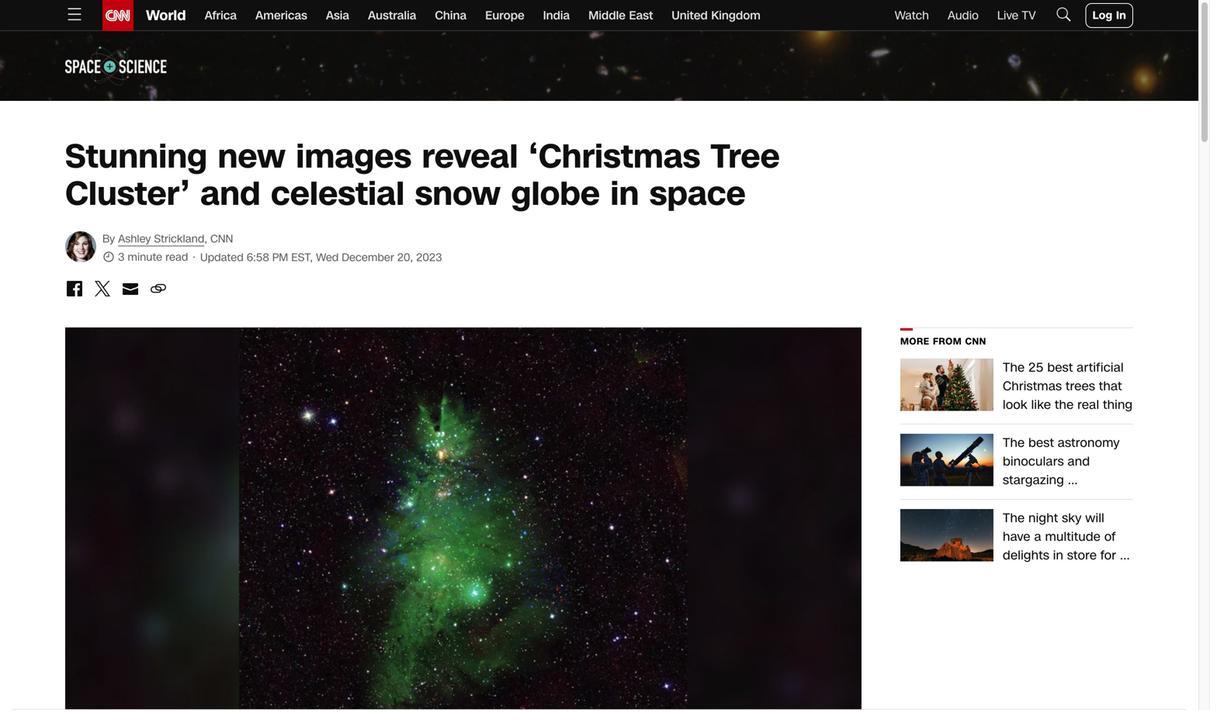 Task type: locate. For each thing, give the bounding box(es) containing it.
space and science image down "middle"
[[0, 31, 1199, 101]]

2023
[[416, 250, 442, 265]]

stunning new images reveal 'christmas tree cluster' and celestial snow globe in space
[[65, 134, 780, 217]]

in
[[610, 171, 639, 217], [1053, 547, 1064, 564]]

china
[[435, 7, 467, 24]]

read
[[165, 250, 188, 265]]

europe
[[485, 7, 525, 24]]

...
[[1068, 472, 1078, 489], [1120, 547, 1130, 564]]

the inside the night sky will have a multitude of delights in store for ...
[[1003, 510, 1025, 527]]

africa
[[205, 7, 237, 24]]

6:58
[[247, 250, 269, 265]]

the for the best astronomy binoculars and stargazing ...
[[1003, 434, 1025, 452]]

'christmas
[[529, 134, 700, 180]]

1 horizontal spatial cnn
[[965, 335, 987, 348]]

and down the astronomy
[[1068, 453, 1090, 470]]

... inside the best astronomy binoculars and stargazing ...
[[1068, 472, 1078, 489]]

pm
[[272, 250, 288, 265]]

0 vertical spatial and
[[200, 171, 261, 217]]

log
[[1093, 8, 1113, 23]]

more
[[901, 335, 930, 348]]

best up binoculars
[[1029, 434, 1054, 452]]

in inside the night sky will have a multitude of delights in store for ...
[[1053, 547, 1064, 564]]

0 horizontal spatial ...
[[1068, 472, 1078, 489]]

1 vertical spatial and
[[1068, 453, 1090, 470]]

the
[[1055, 396, 1074, 414]]

the up have
[[1003, 510, 1025, 527]]

open menu icon image
[[65, 5, 84, 23]]

1 vertical spatial the
[[1003, 434, 1025, 452]]

watch
[[895, 7, 929, 24]]

look
[[1003, 396, 1028, 414]]

india link
[[543, 0, 570, 31]]

globe
[[511, 171, 600, 217]]

2 the from the top
[[1003, 434, 1025, 452]]

0 vertical spatial best
[[1048, 359, 1073, 377]]

best
[[1048, 359, 1073, 377], [1029, 434, 1054, 452]]

the
[[1003, 359, 1025, 377], [1003, 434, 1025, 452], [1003, 510, 1025, 527]]

best inside the 25 best artificial christmas trees that look like the real thing
[[1048, 359, 1073, 377]]

and up ,
[[200, 171, 261, 217]]

1 vertical spatial best
[[1029, 434, 1054, 452]]

cluster'
[[65, 171, 190, 217]]

of
[[1105, 528, 1116, 546]]

,
[[204, 231, 207, 246]]

in right globe
[[610, 171, 639, 217]]

stargazing
[[1003, 472, 1064, 489]]

share with x image
[[93, 279, 112, 298]]

by
[[102, 231, 115, 246]]

0 horizontal spatial cnn
[[210, 231, 233, 246]]

0 horizontal spatial and
[[200, 171, 261, 217]]

1 horizontal spatial and
[[1068, 453, 1090, 470]]

the left 25
[[1003, 359, 1025, 377]]

0 vertical spatial cnn
[[210, 231, 233, 246]]

united
[[672, 7, 708, 24]]

images
[[296, 134, 412, 180]]

3
[[118, 250, 125, 265]]

world link
[[134, 0, 186, 31]]

0 vertical spatial in
[[610, 171, 639, 217]]

the night sky will have a multitude of delights in store for ... link
[[1003, 509, 1133, 565]]

1 horizontal spatial in
[[1053, 547, 1064, 564]]

strickland
[[154, 231, 204, 246]]

cnn right "from" at the top of page
[[965, 335, 987, 348]]

watch link
[[895, 7, 929, 24]]

middle east
[[589, 7, 653, 24]]

china link
[[435, 0, 467, 31]]

1 horizontal spatial ...
[[1120, 547, 1130, 564]]

1 vertical spatial in
[[1053, 547, 1064, 564]]

tv
[[1022, 7, 1036, 24]]

the 25 best artificial christmas trees that look like the real thing
[[1003, 359, 1133, 414]]

the best astronomy binoculars and stargazing ...
[[1003, 434, 1120, 489]]

live
[[997, 7, 1019, 24]]

2 vertical spatial the
[[1003, 510, 1025, 527]]

25
[[1029, 359, 1044, 377]]

the inside the best astronomy binoculars and stargazing ...
[[1003, 434, 1025, 452]]

sky
[[1062, 510, 1082, 527]]

best right 25
[[1048, 359, 1073, 377]]

3 the from the top
[[1003, 510, 1025, 527]]

australia
[[368, 7, 416, 24]]

best inside the best astronomy binoculars and stargazing ...
[[1029, 434, 1054, 452]]

in down multitude at the bottom of the page
[[1053, 547, 1064, 564]]

0 vertical spatial ...
[[1068, 472, 1078, 489]]

space
[[650, 171, 746, 217]]

in
[[1116, 8, 1126, 23]]

united kingdom
[[672, 7, 761, 24]]

share with email image
[[121, 279, 140, 298]]

americas
[[255, 7, 307, 24]]

... right 'for'
[[1120, 547, 1130, 564]]

1 the from the top
[[1003, 359, 1025, 377]]

0 horizontal spatial in
[[610, 171, 639, 217]]

the up binoculars
[[1003, 434, 1025, 452]]

cnn right ,
[[210, 231, 233, 246]]

that
[[1099, 378, 1122, 395]]

ashley strickland link
[[118, 231, 204, 246]]

1 vertical spatial cnn
[[965, 335, 987, 348]]

the inside the 25 best artificial christmas trees that look like the real thing
[[1003, 359, 1025, 377]]

and inside stunning new images reveal 'christmas tree cluster' and celestial snow globe in space
[[200, 171, 261, 217]]

by ashley strickland , cnn
[[102, 231, 233, 246]]

have
[[1003, 528, 1031, 546]]

1 vertical spatial ...
[[1120, 547, 1130, 564]]

cnn
[[210, 231, 233, 246], [965, 335, 987, 348]]

... up "sky"
[[1068, 472, 1078, 489]]

space and science image
[[0, 31, 1199, 101], [65, 47, 167, 85]]

0 vertical spatial the
[[1003, 359, 1025, 377]]

and
[[200, 171, 261, 217], [1068, 453, 1090, 470]]

thing
[[1103, 396, 1133, 414]]

store
[[1067, 547, 1097, 564]]



Task type: describe. For each thing, give the bounding box(es) containing it.
stunning
[[65, 134, 207, 180]]

world
[[146, 6, 186, 25]]

live tv
[[997, 7, 1036, 24]]

the 25 best artificial christmas trees that look like the real thing link
[[1003, 359, 1133, 415]]

india
[[543, 7, 570, 24]]

new
[[218, 134, 286, 180]]

for
[[1101, 547, 1116, 564]]

asia link
[[326, 0, 349, 31]]

est,
[[291, 250, 313, 265]]

a new composite image showcases the "christmas tree cluster" of young stars located about 2,500 <a href="https://chandra.harvard.edu/photo/cosmic_distance.html" target="_blank">light-years</a> away from earth. image
[[65, 328, 862, 710]]

like
[[1031, 396, 1051, 414]]

united kingdom link
[[672, 0, 761, 31]]

the best astronomy binoculars and stargazing ... link
[[1003, 434, 1133, 490]]

celestial
[[271, 171, 405, 217]]

middle east link
[[589, 0, 653, 31]]

space and science image down the open menu icon
[[65, 47, 167, 85]]

reveal
[[422, 134, 518, 180]]

more from cnn
[[901, 335, 987, 348]]

the for the night sky will have a multitude of delights in store for ...
[[1003, 510, 1025, 527]]

the for the 25 best artificial christmas trees that look like the real thing
[[1003, 359, 1025, 377]]

real
[[1078, 396, 1099, 414]]

copy link to clipboard image
[[149, 279, 168, 298]]

live tv link
[[997, 7, 1036, 24]]

wed
[[316, 250, 339, 265]]

snow
[[415, 171, 501, 217]]

americas link
[[255, 0, 307, 31]]

africa link
[[205, 0, 237, 31]]

updated
[[200, 250, 244, 265]]

share with facebook image
[[65, 279, 84, 298]]

asia
[[326, 7, 349, 24]]

in inside stunning new images reveal 'christmas tree cluster' and celestial snow globe in space
[[610, 171, 639, 217]]

from
[[933, 335, 962, 348]]

search icon image
[[1055, 5, 1073, 23]]

astronomy
[[1058, 434, 1120, 452]]

december
[[342, 250, 394, 265]]

will
[[1085, 510, 1105, 527]]

night
[[1029, 510, 1058, 527]]

trees
[[1066, 378, 1095, 395]]

minute
[[128, 250, 162, 265]]

east
[[629, 7, 653, 24]]

3 minute read
[[115, 250, 191, 265]]

delights
[[1003, 547, 1050, 564]]

updated         6:58 pm est, wed december 20, 2023
[[200, 250, 442, 265]]

log in link
[[1086, 3, 1133, 28]]

tree
[[711, 134, 780, 180]]

kingdom
[[711, 7, 761, 24]]

audio link
[[948, 7, 979, 24]]

... inside the night sky will have a multitude of delights in store for ...
[[1120, 547, 1130, 564]]

multitude
[[1045, 528, 1101, 546]]

audio
[[948, 7, 979, 24]]

and inside the best astronomy binoculars and stargazing ...
[[1068, 453, 1090, 470]]

australia link
[[368, 0, 416, 31]]

ashley
[[118, 231, 151, 246]]

the night sky will have a multitude of delights in store for ...
[[1003, 510, 1130, 564]]

middle
[[589, 7, 626, 24]]

log in
[[1093, 8, 1126, 23]]

christmas
[[1003, 378, 1062, 395]]

europe link
[[485, 0, 525, 31]]

a
[[1034, 528, 1042, 546]]

artificial
[[1077, 359, 1124, 377]]

ashley strickland image
[[65, 231, 96, 262]]

binoculars
[[1003, 453, 1064, 470]]

20,
[[397, 250, 413, 265]]



Task type: vqa. For each thing, say whether or not it's contained in the screenshot.
shot, to the right
no



